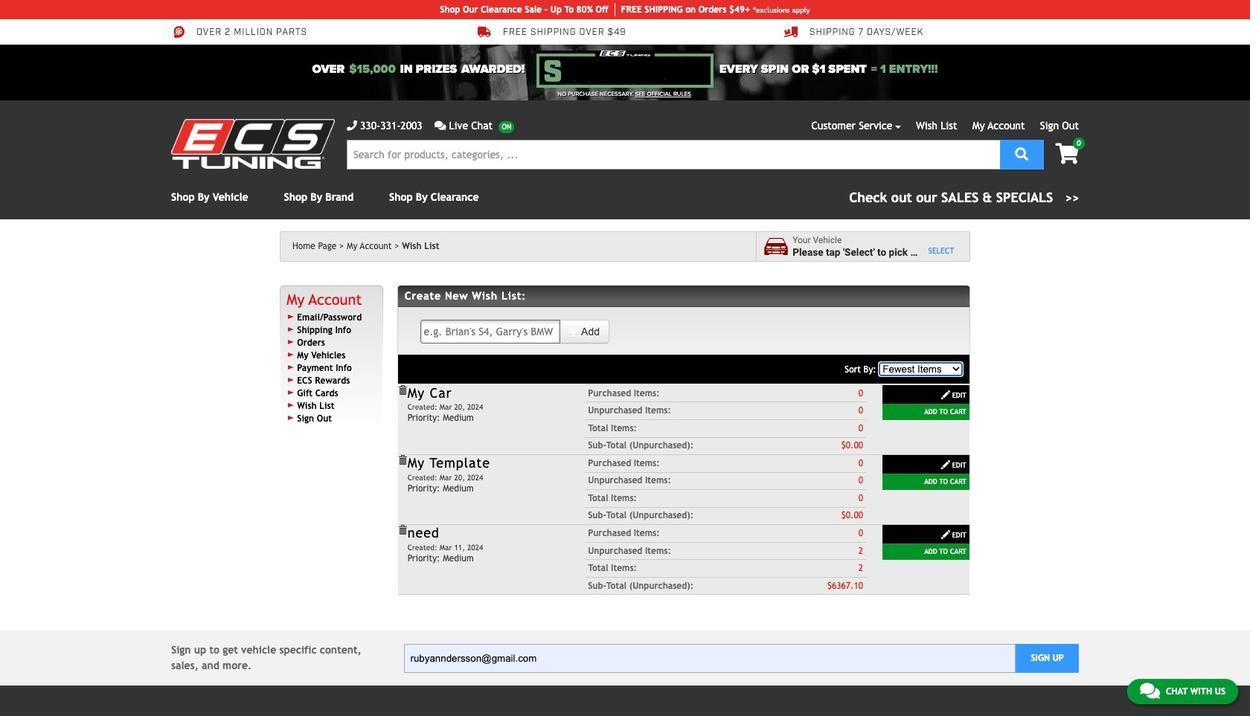Task type: describe. For each thing, give the bounding box(es) containing it.
0 horizontal spatial white image
[[568, 327, 579, 338]]

1 delete image from the top
[[397, 385, 408, 396]]

Search text field
[[347, 140, 1000, 170]]

comments image
[[434, 121, 446, 131]]

3 delete image from the top
[[397, 526, 408, 536]]

comments image
[[1140, 682, 1160, 700]]

Email email field
[[404, 644, 1016, 673]]

white image for 2nd delete image
[[940, 460, 951, 470]]

search image
[[1015, 147, 1029, 160]]

2 delete image from the top
[[397, 455, 408, 466]]

ecs tuning image
[[171, 119, 335, 169]]



Task type: locate. For each thing, give the bounding box(es) containing it.
phone image
[[347, 121, 357, 131]]

1 vertical spatial white image
[[940, 530, 951, 540]]

1 horizontal spatial white image
[[940, 530, 951, 540]]

ecs tuning 'spin to win' contest logo image
[[536, 51, 714, 88]]

2 white image from the top
[[940, 460, 951, 470]]

1 white image from the top
[[940, 390, 951, 400]]

1 vertical spatial delete image
[[397, 455, 408, 466]]

shopping cart image
[[1056, 144, 1079, 164]]

0 vertical spatial delete image
[[397, 385, 408, 396]]

delete image
[[397, 385, 408, 396], [397, 455, 408, 466], [397, 526, 408, 536]]

1 vertical spatial white image
[[940, 460, 951, 470]]

e.g. Brian's S4, Garry's BMW E92...etc text field
[[420, 320, 560, 344]]

white image for 1st delete image from the top of the page
[[940, 390, 951, 400]]

0 vertical spatial white image
[[940, 390, 951, 400]]

0 vertical spatial white image
[[568, 327, 579, 338]]

white image
[[940, 390, 951, 400], [940, 460, 951, 470]]

2 vertical spatial delete image
[[397, 526, 408, 536]]

white image
[[568, 327, 579, 338], [940, 530, 951, 540]]



Task type: vqa. For each thing, say whether or not it's contained in the screenshot.
second the Delete icon from the bottom
yes



